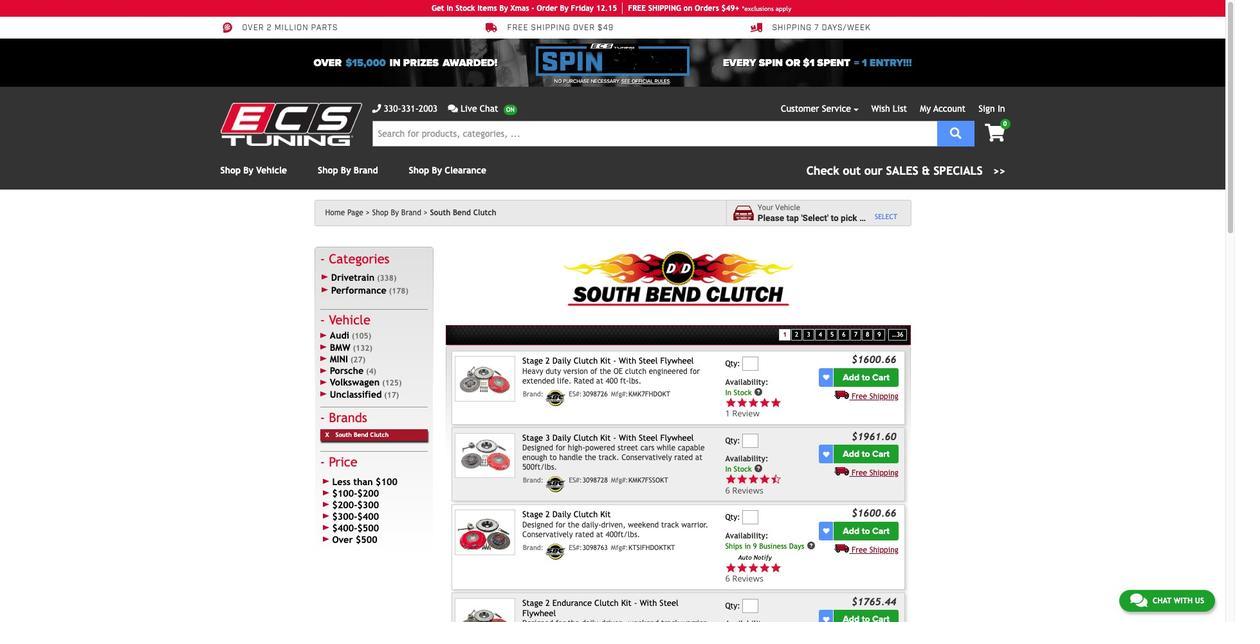 Task type: describe. For each thing, give the bounding box(es) containing it.
us
[[1195, 597, 1204, 606]]

2 horizontal spatial 1
[[862, 56, 867, 69]]

prizes
[[403, 56, 439, 69]]

days/week
[[822, 23, 871, 33]]

over 2 million parts link
[[220, 22, 338, 33]]

es#: for 1 review
[[569, 390, 582, 398]]

spin
[[759, 56, 783, 69]]

flywheel for 6
[[660, 433, 694, 443]]

less
[[332, 477, 351, 488]]

es#: for 6 reviews
[[569, 477, 582, 485]]

necessary.
[[591, 78, 620, 84]]

clutch for stage 2 daily clutch kit designed for the daily-driven, weekend track warrior. conservatively rated at 400ft/lbs.
[[574, 510, 598, 520]]

stock for 6
[[734, 465, 752, 474]]

330-331-2003
[[384, 104, 438, 114]]

business
[[759, 542, 787, 551]]

6 for 1st 6 reviews link from the top
[[725, 485, 730, 497]]

flywheel for 1
[[660, 357, 694, 366]]

select link
[[875, 213, 897, 221]]

with for 6
[[619, 433, 636, 443]]

400ft/lbs.
[[606, 531, 640, 540]]

9 link
[[874, 329, 885, 341]]

(178)
[[389, 287, 409, 296]]

shop by vehicle
[[220, 165, 287, 176]]

track.
[[599, 454, 619, 463]]

2 for over 2 million parts
[[267, 23, 272, 33]]

comments image
[[1130, 593, 1148, 609]]

es#: 3098728 mfg#: kmk7fssokt
[[569, 477, 668, 485]]

in up 1 review
[[725, 388, 732, 397]]

in for prizes
[[390, 56, 401, 69]]

availability: in stock for reviews
[[725, 455, 768, 474]]

brand for home page
[[401, 208, 421, 217]]

free for stage 3 daily clutch kit - with steel flywheel
[[852, 469, 867, 478]]

live
[[461, 104, 477, 114]]

400
[[606, 377, 618, 386]]

1 6 reviews link from the top
[[725, 474, 817, 497]]

friday
[[571, 4, 594, 13]]

free shipping image for $1961.60
[[835, 467, 850, 476]]

by left clearance in the left top of the page
[[432, 165, 442, 176]]

*exclusions apply link
[[742, 4, 791, 13]]

categories drivetrain (338) performance (178)
[[329, 251, 409, 296]]

page
[[347, 208, 363, 217]]

0 vertical spatial south
[[430, 208, 451, 217]]

every spin or $1 spent = 1 entry!!!
[[723, 56, 912, 69]]

&
[[922, 164, 930, 178]]

3098728
[[583, 477, 608, 485]]

heavy
[[522, 367, 543, 376]]

1 link
[[779, 329, 791, 341]]

in right get
[[447, 4, 453, 13]]

phone image
[[372, 104, 381, 113]]

shop by brand link for shop by vehicle
[[318, 165, 378, 176]]

steel for 1
[[639, 357, 658, 366]]

pick
[[841, 213, 857, 223]]

free shipping for 6 reviews
[[852, 469, 899, 478]]

$1765.44
[[852, 596, 897, 608]]

2 for stage 2 endurance clutch kit - with steel flywheel
[[546, 599, 550, 608]]

for inside stage 2 daily clutch kit designed for the daily-driven, weekend track warrior. conservatively rated at 400ft/lbs.
[[556, 521, 566, 530]]

the inside stage 3 daily clutch kit - with steel flywheel designed for high-powered street cars while capable enough to handle the track. conservatively rated at 500ft/lbs.
[[585, 454, 596, 463]]

by left xmas
[[500, 4, 508, 13]]

cart for 1 review
[[873, 372, 890, 383]]

over inside less than $100 $100-$200 $200-$300 $300-$400 $400-$500 over $500
[[332, 535, 353, 546]]

version
[[563, 367, 588, 376]]

clutch down clearance in the left top of the page
[[473, 208, 496, 217]]

my account
[[920, 104, 966, 114]]

days
[[789, 542, 805, 551]]

performance
[[331, 285, 387, 296]]

stage 2 endurance clutch kit - with steel flywheel
[[522, 599, 679, 619]]

in down 1 review
[[725, 465, 732, 474]]

clutch for stage 2 endurance clutch kit - with steel flywheel
[[595, 599, 619, 608]]

3 6 reviews link from the top
[[725, 551, 817, 585]]

1 vertical spatial chat
[[1153, 597, 1172, 606]]

es#3098763 - ktsifhdoktkt - stage 2 daily clutch kit - designed for the daily-driven, weekend track warrior. conservatively rated at 400ft/lbs. - south bend clutch - audi volkswagen image
[[455, 510, 515, 556]]

cars
[[641, 444, 655, 453]]

stage 2 daily clutch kit designed for the daily-driven, weekend track warrior. conservatively rated at 400ft/lbs.
[[522, 510, 708, 540]]

1 for 1 link
[[783, 331, 787, 338]]

at inside "stage 2 daily clutch kit - with steel flywheel heavy duty version of the oe clutch engineered for extended life. rated at 400 ft-lbs."
[[596, 377, 603, 386]]

daily for 1 review
[[553, 357, 571, 366]]

- for stage 2 endurance clutch kit - with steel flywheel
[[634, 599, 637, 608]]

my account link
[[920, 104, 966, 114]]

2003
[[419, 104, 438, 114]]

shipping for stage 2 daily clutch kit
[[870, 546, 899, 555]]

500ft/lbs.
[[522, 463, 557, 472]]

shipping
[[531, 23, 571, 33]]

3 free shipping from the top
[[852, 546, 899, 555]]

kit for stage 3 daily clutch kit - with steel flywheel
[[600, 433, 611, 443]]

331-
[[401, 104, 419, 114]]

auto
[[738, 555, 752, 562]]

6 link
[[839, 329, 850, 341]]

categories
[[329, 251, 390, 266]]

sign in link
[[979, 104, 1005, 114]]

track
[[661, 521, 679, 530]]

330-331-2003 link
[[372, 102, 438, 116]]

free for stage 2 daily clutch kit
[[852, 546, 867, 555]]

vehicle inside vehicle audi (105) bmw (132) mini (27) porsche (4) volkswagen (125) unclassified (17)
[[329, 313, 371, 328]]

brand: for 1 review
[[523, 390, 544, 398]]

vehicle
[[866, 213, 894, 223]]

mfg#: for 6 reviews
[[611, 477, 628, 485]]

shopping cart image
[[985, 124, 1005, 142]]

over
[[573, 23, 595, 33]]

12.15
[[596, 4, 617, 13]]

kit for stage 2 daily clutch kit
[[600, 510, 611, 520]]

add to wish list image for flywheel
[[823, 375, 830, 381]]

bend inside brands x south bend clutch
[[354, 432, 368, 439]]

…36 link
[[888, 329, 907, 341]]

$1961.60
[[852, 431, 897, 442]]

3 add to cart from the top
[[843, 526, 890, 537]]

stage 2 endurance clutch kit - with steel flywheel link
[[522, 599, 679, 619]]

clutch inside brands x south bend clutch
[[370, 432, 389, 439]]

0
[[1003, 120, 1007, 127]]

life.
[[557, 377, 572, 386]]

mini
[[330, 354, 348, 365]]

2 link
[[791, 329, 803, 341]]

please
[[758, 213, 784, 223]]

stock for 1
[[734, 388, 752, 397]]

by down "ecs tuning" image
[[243, 165, 254, 176]]

stage 3 daily clutch kit - with steel flywheel designed for high-powered street cars while capable enough to handle the track. conservatively rated at 500ft/lbs.
[[522, 433, 705, 472]]

conservatively inside stage 2 daily clutch kit designed for the daily-driven, weekend track warrior. conservatively rated at 400ft/lbs.
[[522, 531, 573, 540]]

daily for 6 reviews
[[553, 433, 571, 443]]

lbs.
[[629, 377, 642, 386]]

shop by brand for home page
[[372, 208, 421, 217]]

brands x south bend clutch
[[325, 411, 389, 439]]

reviews for 1st 6 reviews link from the bottom
[[732, 574, 764, 585]]

by right page
[[391, 208, 399, 217]]

3 brand: from the top
[[523, 544, 544, 552]]

south bend clutch - corporate logo image for 6 reviews
[[546, 477, 566, 493]]

by right order
[[560, 4, 569, 13]]

add to cart for 1 review
[[843, 372, 890, 383]]

shipping 7 days/week
[[772, 23, 871, 33]]

1 horizontal spatial bend
[[453, 208, 471, 217]]

0 vertical spatial 9
[[878, 331, 881, 338]]

steel for 6
[[639, 433, 658, 443]]

bmw
[[330, 342, 351, 353]]

8
[[866, 331, 869, 338]]

3 inside "link"
[[807, 331, 810, 338]]

$100
[[376, 477, 398, 488]]

no purchase necessary. see official rules .
[[555, 78, 671, 84]]

chat inside 'link'
[[480, 104, 498, 114]]

0 horizontal spatial vehicle
[[256, 165, 287, 176]]

sign
[[979, 104, 995, 114]]

rated inside stage 2 daily clutch kit designed for the daily-driven, weekend track warrior. conservatively rated at 400ft/lbs.
[[575, 531, 594, 540]]

free shipping for 1 review
[[852, 392, 899, 401]]

ecs tuning 'spin to win' contest logo image
[[536, 44, 689, 76]]

es#: 3098763 mfg#: ktsifhdoktkt
[[569, 544, 675, 552]]

ships
[[725, 542, 742, 551]]

$100-$200 link
[[320, 488, 428, 500]]

mfg#: for 1 review
[[611, 390, 628, 398]]

stage 3 daily clutch kit - with steel flywheel link
[[522, 433, 694, 443]]

in right sign at the right top of the page
[[998, 104, 1005, 114]]

availability: in stock for review
[[725, 378, 768, 397]]

free
[[628, 4, 646, 13]]

stage 2 daily clutch kit - with steel flywheel heavy duty version of the oe clutch engineered for extended life. rated at 400 ft-lbs.
[[522, 357, 700, 386]]

qty: for stage 3 daily clutch kit - with steel flywheel
[[725, 437, 740, 446]]

question sign image
[[807, 542, 816, 551]]

rated inside stage 3 daily clutch kit - with steel flywheel designed for high-powered street cars while capable enough to handle the track. conservatively rated at 500ft/lbs.
[[674, 454, 693, 463]]

(132)
[[353, 344, 373, 353]]

the inside "stage 2 daily clutch kit - with steel flywheel heavy duty version of the oe clutch engineered for extended life. rated at 400 ft-lbs."
[[600, 367, 611, 376]]

7 link
[[850, 329, 861, 341]]

9 inside availability: ships in 9 business days
[[753, 542, 757, 551]]

home
[[325, 208, 345, 217]]

daily-
[[582, 521, 601, 530]]

to inside 'your vehicle please tap 'select' to pick a vehicle'
[[831, 213, 839, 223]]

purchase
[[563, 78, 590, 84]]

free down xmas
[[507, 23, 529, 33]]

million
[[274, 23, 309, 33]]

1 review
[[725, 408, 760, 420]]

2 1 review link from the top
[[725, 408, 782, 420]]

shop by clearance link
[[409, 165, 486, 176]]

kit inside stage 2 endurance clutch kit - with steel flywheel
[[621, 599, 632, 608]]

to inside stage 3 daily clutch kit - with steel flywheel designed for high-powered street cars while capable enough to handle the track. conservatively rated at 500ft/lbs.
[[550, 454, 557, 463]]

search image
[[950, 127, 962, 139]]

xmas
[[511, 4, 529, 13]]

driven,
[[601, 521, 626, 530]]

for inside stage 3 daily clutch kit - with steel flywheel designed for high-powered street cars while capable enough to handle the track. conservatively rated at 500ft/lbs.
[[556, 444, 566, 453]]

add to wish list image
[[823, 452, 830, 458]]

- right xmas
[[532, 4, 534, 13]]

to for stage 2 daily clutch kit
[[862, 526, 870, 537]]

.
[[670, 78, 671, 84]]

3 es#: from the top
[[569, 544, 582, 552]]

shipping down apply
[[772, 23, 812, 33]]

add to cart button for 6 reviews
[[834, 445, 899, 464]]

south inside brands x south bend clutch
[[336, 432, 352, 439]]



Task type: vqa. For each thing, say whether or not it's contained in the screenshot.
Share
no



Task type: locate. For each thing, give the bounding box(es) containing it.
3 daily from the top
[[553, 510, 571, 520]]

0 vertical spatial add to wish list image
[[823, 375, 830, 381]]

- inside "stage 2 daily clutch kit - with steel flywheel heavy duty version of the oe clutch engineered for extended life. rated at 400 ft-lbs."
[[613, 357, 616, 366]]

clutch inside stage 2 endurance clutch kit - with steel flywheel
[[595, 599, 619, 608]]

stock down 1 review
[[734, 465, 752, 474]]

2 south bend clutch - corporate logo image from the top
[[546, 477, 566, 493]]

kit inside stage 3 daily clutch kit - with steel flywheel designed for high-powered street cars while capable enough to handle the track. conservatively rated at 500ft/lbs.
[[600, 433, 611, 443]]

star image
[[725, 398, 737, 409], [737, 398, 748, 409], [725, 474, 737, 486], [759, 474, 770, 486], [748, 563, 759, 574]]

brands
[[329, 411, 367, 425]]

0 horizontal spatial 7
[[815, 23, 819, 33]]

vehicle inside 'your vehicle please tap 'select' to pick a vehicle'
[[775, 203, 800, 212]]

2 reviews from the top
[[732, 574, 764, 585]]

3098726
[[583, 390, 608, 398]]

add down the 7 link
[[843, 372, 860, 383]]

the down stage 2 daily clutch kit 'link'
[[568, 521, 580, 530]]

1 horizontal spatial south
[[430, 208, 451, 217]]

1 vertical spatial brand
[[401, 208, 421, 217]]

0 vertical spatial 1
[[862, 56, 867, 69]]

mfg#: down 400ft/lbs.
[[611, 544, 628, 552]]

rated down capable on the right bottom
[[674, 454, 693, 463]]

1 vertical spatial shop by brand
[[372, 208, 421, 217]]

flywheel down the endurance
[[522, 609, 556, 619]]

kmk7fhdokt
[[629, 390, 670, 398]]

0 vertical spatial cart
[[873, 372, 890, 383]]

0 vertical spatial add
[[843, 372, 860, 383]]

1 horizontal spatial in
[[745, 542, 751, 551]]

0 vertical spatial shop by brand
[[318, 165, 378, 176]]

2 free shipping from the top
[[852, 469, 899, 478]]

1 vertical spatial reviews
[[732, 574, 764, 585]]

$1600.66 for stage 2 daily clutch kit
[[852, 508, 897, 519]]

chat with us link
[[1119, 591, 1215, 613]]

steel up clutch
[[639, 357, 658, 366]]

2 designed from the top
[[522, 521, 553, 530]]

3 south bend clutch - corporate logo image from the top
[[546, 544, 566, 560]]

over for over $15,000 in prizes
[[314, 56, 342, 69]]

reviews left half star icon
[[732, 485, 764, 497]]

0 vertical spatial reviews
[[732, 485, 764, 497]]

2 vertical spatial add
[[843, 526, 860, 537]]

question sign image for 6 reviews
[[754, 465, 763, 474]]

order
[[537, 4, 558, 13]]

stage down 500ft/lbs.
[[522, 510, 543, 520]]

kit inside stage 2 daily clutch kit designed for the daily-driven, weekend track warrior. conservatively rated at 400ft/lbs.
[[600, 510, 611, 520]]

2 availability: in stock from the top
[[725, 455, 768, 474]]

0 horizontal spatial the
[[568, 521, 580, 530]]

x
[[325, 432, 329, 439]]

your
[[758, 203, 773, 212]]

stock left the items
[[456, 4, 475, 13]]

star image
[[748, 398, 759, 409], [759, 398, 770, 409], [770, 398, 782, 409], [737, 474, 748, 486], [748, 474, 759, 486], [725, 563, 737, 574], [737, 563, 748, 574], [759, 563, 770, 574], [770, 563, 782, 574]]

free right free shipping icon in the right of the page
[[852, 546, 867, 555]]

…36
[[892, 331, 904, 338]]

0 horizontal spatial 9
[[753, 542, 757, 551]]

add to cart for 6 reviews
[[843, 449, 890, 460]]

1 $1600.66 from the top
[[852, 354, 897, 366]]

1 add to cart from the top
[[843, 372, 890, 383]]

clutch
[[473, 208, 496, 217], [574, 357, 598, 366], [370, 432, 389, 439], [574, 433, 598, 443], [574, 510, 598, 520], [595, 599, 619, 608]]

clutch down "(17)"
[[370, 432, 389, 439]]

None text field
[[743, 434, 759, 448]]

with inside stage 3 daily clutch kit - with steel flywheel designed for high-powered street cars while capable enough to handle the track. conservatively rated at 500ft/lbs.
[[619, 433, 636, 443]]

my
[[920, 104, 931, 114]]

shipping for stage 2 daily clutch kit - with steel flywheel
[[870, 392, 899, 401]]

2 6 reviews link from the top
[[725, 485, 782, 497]]

0 vertical spatial in
[[390, 56, 401, 69]]

shipping down $1961.60
[[870, 469, 899, 478]]

qty: for stage 2 endurance clutch kit - with steel flywheel
[[725, 602, 740, 611]]

1 daily from the top
[[553, 357, 571, 366]]

free shipping image
[[835, 544, 850, 553]]

availability: down the review
[[725, 455, 768, 464]]

2 add to cart button from the top
[[834, 445, 899, 464]]

6 for second 6 reviews link from the bottom of the page
[[725, 574, 730, 585]]

2 add to wish list image from the top
[[823, 528, 830, 535]]

0 vertical spatial flywheel
[[660, 357, 694, 366]]

flywheel up while
[[660, 433, 694, 443]]

in left 'prizes'
[[390, 56, 401, 69]]

add to cart button up free shipping icon in the right of the page
[[834, 522, 899, 541]]

brand: for 6 reviews
[[523, 477, 544, 485]]

reviews for 2nd 6 reviews link
[[732, 485, 764, 497]]

3 availability: from the top
[[725, 532, 768, 541]]

1 vertical spatial add
[[843, 449, 860, 460]]

over down parts
[[314, 56, 342, 69]]

live chat
[[461, 104, 498, 114]]

2 question sign image from the top
[[754, 465, 763, 474]]

9 up auto notify
[[753, 542, 757, 551]]

by
[[500, 4, 508, 13], [560, 4, 569, 13], [243, 165, 254, 176], [341, 165, 351, 176], [432, 165, 442, 176], [391, 208, 399, 217]]

1 brand: from the top
[[523, 390, 544, 398]]

clutch inside stage 3 daily clutch kit - with steel flywheel designed for high-powered street cars while capable enough to handle the track. conservatively rated at 500ft/lbs.
[[574, 433, 598, 443]]

0 vertical spatial vehicle
[[256, 165, 287, 176]]

0 vertical spatial the
[[600, 367, 611, 376]]

2 mfg#: from the top
[[611, 477, 628, 485]]

steel up cars
[[639, 433, 658, 443]]

warrior.
[[681, 521, 708, 530]]

6 reviews down the 'auto'
[[725, 574, 764, 585]]

$200-
[[332, 500, 357, 511]]

- inside stage 3 daily clutch kit - with steel flywheel designed for high-powered street cars while capable enough to handle the track. conservatively rated at 500ft/lbs.
[[613, 433, 616, 443]]

free up $1961.60
[[852, 392, 867, 401]]

1 vertical spatial availability: in stock
[[725, 455, 768, 474]]

2 vertical spatial add to cart
[[843, 526, 890, 537]]

0 horizontal spatial in
[[390, 56, 401, 69]]

qty: for stage 2 daily clutch kit
[[725, 514, 740, 523]]

0 vertical spatial at
[[596, 377, 603, 386]]

2 add from the top
[[843, 449, 860, 460]]

daily inside stage 3 daily clutch kit - with steel flywheel designed for high-powered street cars while capable enough to handle the track. conservatively rated at 500ft/lbs.
[[553, 433, 571, 443]]

1 right =
[[862, 56, 867, 69]]

2 vertical spatial free shipping
[[852, 546, 899, 555]]

2 inside stage 2 daily clutch kit designed for the daily-driven, weekend track warrior. conservatively rated at 400ft/lbs.
[[546, 510, 550, 520]]

extended
[[522, 377, 555, 386]]

with
[[1174, 597, 1193, 606]]

2 vertical spatial add to wish list image
[[823, 617, 830, 623]]

the down stage 2 daily clutch kit - with steel flywheel link
[[600, 367, 611, 376]]

free for stage 2 daily clutch kit - with steel flywheel
[[852, 392, 867, 401]]

es#: left 3098763
[[569, 544, 582, 552]]

south bend clutch - corporate logo image for 1 review
[[546, 390, 566, 406]]

2 down 500ft/lbs.
[[546, 510, 550, 520]]

in for 9
[[745, 542, 751, 551]]

1 vertical spatial flywheel
[[660, 433, 694, 443]]

free shipping up $1961.60
[[852, 392, 899, 401]]

handle
[[559, 454, 583, 463]]

$1600.66 for stage 2 daily clutch kit - with steel flywheel
[[852, 354, 897, 366]]

0 vertical spatial conservatively
[[622, 454, 672, 463]]

2 vertical spatial for
[[556, 521, 566, 530]]

4 stage from the top
[[522, 599, 543, 608]]

7 left '8'
[[854, 331, 858, 338]]

add to cart button down 8 link
[[834, 369, 899, 387]]

availability: up the review
[[725, 378, 768, 387]]

0 horizontal spatial 1
[[725, 408, 730, 420]]

sign in
[[979, 104, 1005, 114]]

3 mfg#: from the top
[[611, 544, 628, 552]]

0 vertical spatial question sign image
[[754, 388, 763, 397]]

1 vertical spatial shop by brand link
[[372, 208, 428, 217]]

duty
[[546, 367, 561, 376]]

6 right 5
[[842, 331, 846, 338]]

1 free shipping from the top
[[852, 392, 899, 401]]

$300
[[357, 500, 379, 511]]

- inside stage 2 endurance clutch kit - with steel flywheel
[[634, 599, 637, 608]]

2 add to cart from the top
[[843, 449, 890, 460]]

or
[[786, 56, 801, 69]]

2 horizontal spatial the
[[600, 367, 611, 376]]

see
[[622, 78, 630, 84]]

south right the x on the left of the page
[[336, 432, 352, 439]]

2 for stage 2 daily clutch kit - with steel flywheel heavy duty version of the oe clutch engineered for extended life. rated at 400 ft-lbs.
[[546, 357, 550, 366]]

see official rules link
[[622, 78, 670, 86]]

1 south bend clutch - corporate logo image from the top
[[546, 390, 566, 406]]

2 qty: from the top
[[725, 437, 740, 446]]

1 vertical spatial es#:
[[569, 477, 582, 485]]

None text field
[[743, 357, 759, 371], [743, 511, 759, 525], [743, 600, 759, 614], [743, 357, 759, 371], [743, 511, 759, 525], [743, 600, 759, 614]]

Search text field
[[372, 121, 937, 147]]

1 vertical spatial add to cart button
[[834, 445, 899, 464]]

get in stock items by xmas - order by friday 12.15
[[432, 4, 617, 13]]

clutch for stage 2 daily clutch kit - with steel flywheel heavy duty version of the oe clutch engineered for extended life. rated at 400 ft-lbs.
[[574, 357, 598, 366]]

1 vertical spatial 3
[[546, 433, 550, 443]]

$200-$300 link
[[320, 500, 428, 512]]

2 left million
[[267, 23, 272, 33]]

in up the 'auto'
[[745, 542, 751, 551]]

2 availability: from the top
[[725, 455, 768, 464]]

3 stage from the top
[[522, 510, 543, 520]]

designed inside stage 3 daily clutch kit - with steel flywheel designed for high-powered street cars while capable enough to handle the track. conservatively rated at 500ft/lbs.
[[522, 444, 553, 453]]

stock
[[456, 4, 475, 13], [734, 388, 752, 397], [734, 465, 752, 474]]

engineered
[[649, 367, 688, 376]]

home page link
[[325, 208, 370, 217]]

es#3098728 - kmk7fssokt - stage 3 daily clutch kit - with steel flywheel - designed for high-powered street cars while capable enough to handle the track. conservatively rated at 500ft/lbs. - south bend clutch - volkswagen image
[[455, 433, 515, 479]]

1 vertical spatial free shipping
[[852, 469, 899, 478]]

2 left 3 "link"
[[795, 331, 799, 338]]

ping
[[664, 4, 681, 13]]

1 vertical spatial over
[[314, 56, 342, 69]]

3 add to wish list image from the top
[[823, 617, 830, 623]]

0 vertical spatial free shipping image
[[835, 390, 850, 399]]

brand up page
[[354, 165, 378, 176]]

free shipping down $1961.60
[[852, 469, 899, 478]]

in
[[447, 4, 453, 13], [998, 104, 1005, 114], [725, 388, 732, 397], [725, 465, 732, 474]]

0 vertical spatial with
[[619, 357, 636, 366]]

$300-
[[332, 512, 357, 522]]

0 vertical spatial brand
[[354, 165, 378, 176]]

1 mfg#: from the top
[[611, 390, 628, 398]]

5 link
[[827, 329, 838, 341]]

free shipping image for $1600.66
[[835, 390, 850, 399]]

rated
[[674, 454, 693, 463], [575, 531, 594, 540]]

0 vertical spatial brand:
[[523, 390, 544, 398]]

0 vertical spatial $1600.66
[[852, 354, 897, 366]]

1 vertical spatial stock
[[734, 388, 752, 397]]

1 1 review link from the top
[[725, 398, 817, 420]]

2 inside stage 2 endurance clutch kit - with steel flywheel
[[546, 599, 550, 608]]

to for stage 2 daily clutch kit - with steel flywheel
[[862, 372, 870, 383]]

2 vertical spatial south bend clutch - corporate logo image
[[546, 544, 566, 560]]

2 vertical spatial vehicle
[[329, 313, 371, 328]]

over for over 2 million parts
[[242, 23, 264, 33]]

capable
[[678, 444, 705, 453]]

0 vertical spatial 3
[[807, 331, 810, 338]]

0 vertical spatial south bend clutch - corporate logo image
[[546, 390, 566, 406]]

1 vertical spatial 1
[[783, 331, 787, 338]]

shop by brand for shop by vehicle
[[318, 165, 378, 176]]

daily
[[553, 357, 571, 366], [553, 433, 571, 443], [553, 510, 571, 520]]

2 inside "stage 2 daily clutch kit - with steel flywheel heavy duty version of the oe clutch engineered for extended life. rated at 400 ft-lbs."
[[546, 357, 550, 366]]

0 vertical spatial steel
[[639, 357, 658, 366]]

clutch
[[625, 367, 647, 376]]

add to cart button for 1 review
[[834, 369, 899, 387]]

3098763
[[583, 544, 608, 552]]

1 left 2 link
[[783, 331, 787, 338]]

1 left the review
[[725, 408, 730, 420]]

- up powered
[[613, 433, 616, 443]]

south bend clutch - corporate logo image down 500ft/lbs.
[[546, 477, 566, 493]]

shop by brand link up home page link
[[318, 165, 378, 176]]

1 stage from the top
[[522, 357, 543, 366]]

shop by brand right page
[[372, 208, 421, 217]]

0 vertical spatial availability: in stock
[[725, 378, 768, 397]]

mfg#:
[[611, 390, 628, 398], [611, 477, 628, 485], [611, 544, 628, 552]]

clutch up daily-
[[574, 510, 598, 520]]

availability: in stock up the review
[[725, 378, 768, 397]]

brand for shop by vehicle
[[354, 165, 378, 176]]

1 vertical spatial for
[[556, 444, 566, 453]]

ship
[[648, 4, 664, 13]]

availability: for review
[[725, 378, 768, 387]]

1 vertical spatial daily
[[553, 433, 571, 443]]

2 vertical spatial with
[[640, 599, 657, 608]]

2 vertical spatial 1
[[725, 408, 730, 420]]

stage
[[522, 357, 543, 366], [522, 433, 543, 443], [522, 510, 543, 520], [522, 599, 543, 608]]

0 vertical spatial 6
[[842, 331, 846, 338]]

steel inside stage 3 daily clutch kit - with steel flywheel designed for high-powered street cars while capable enough to handle the track. conservatively rated at 500ft/lbs.
[[639, 433, 658, 443]]

3 add to cart button from the top
[[834, 522, 899, 541]]

question sign image down the review
[[754, 465, 763, 474]]

1 vertical spatial $500
[[356, 535, 377, 546]]

3 add from the top
[[843, 526, 860, 537]]

1 horizontal spatial brand
[[401, 208, 421, 217]]

1 designed from the top
[[522, 444, 553, 453]]

2 free shipping image from the top
[[835, 467, 850, 476]]

for up handle on the bottom of page
[[556, 444, 566, 453]]

with
[[619, 357, 636, 366], [619, 433, 636, 443], [640, 599, 657, 608]]

flywheel inside stage 2 endurance clutch kit - with steel flywheel
[[522, 609, 556, 619]]

1 horizontal spatial chat
[[1153, 597, 1172, 606]]

mfg#: right 3098728
[[611, 477, 628, 485]]

$49
[[598, 23, 614, 33]]

es#: 3098726 mfg#: kmk7fhdokt
[[569, 390, 670, 398]]

clutch up of
[[574, 357, 598, 366]]

1 horizontal spatial rated
[[674, 454, 693, 463]]

cart
[[873, 372, 890, 383], [873, 449, 890, 460], [873, 526, 890, 537]]

2 horizontal spatial vehicle
[[775, 203, 800, 212]]

1 qty: from the top
[[725, 360, 740, 369]]

stage inside "stage 2 daily clutch kit - with steel flywheel heavy duty version of the oe clutch engineered for extended life. rated at 400 ft-lbs."
[[522, 357, 543, 366]]

0 vertical spatial $500
[[357, 523, 379, 534]]

1 vertical spatial availability:
[[725, 455, 768, 464]]

wish
[[872, 104, 890, 114]]

1 horizontal spatial 3
[[807, 331, 810, 338]]

vehicle up audi
[[329, 313, 371, 328]]

1 horizontal spatial 9
[[878, 331, 881, 338]]

stage for stage 2 daily clutch kit - with steel flywheel
[[522, 357, 543, 366]]

add to wish list image for daily-
[[823, 528, 830, 535]]

brand left south bend clutch
[[401, 208, 421, 217]]

6 reviews
[[725, 485, 764, 497], [725, 574, 764, 585]]

1 question sign image from the top
[[754, 388, 763, 397]]

3 inside stage 3 daily clutch kit - with steel flywheel designed for high-powered street cars while capable enough to handle the track. conservatively rated at 500ft/lbs.
[[546, 433, 550, 443]]

customer service
[[781, 104, 851, 114]]

availability: inside availability: ships in 9 business days
[[725, 532, 768, 541]]

7 inside shipping 7 days/week link
[[815, 23, 819, 33]]

flywheel inside "stage 2 daily clutch kit - with steel flywheel heavy duty version of the oe clutch engineered for extended life. rated at 400 ft-lbs."
[[660, 357, 694, 366]]

1 cart from the top
[[873, 372, 890, 383]]

stage up enough
[[522, 433, 543, 443]]

for inside "stage 2 daily clutch kit - with steel flywheel heavy duty version of the oe clutch engineered for extended life. rated at 400 ft-lbs."
[[690, 367, 700, 376]]

1 vertical spatial designed
[[522, 521, 553, 530]]

1 vertical spatial add to cart
[[843, 449, 890, 460]]

- for stage 3 daily clutch kit - with steel flywheel designed for high-powered street cars while capable enough to handle the track. conservatively rated at 500ft/lbs.
[[613, 433, 616, 443]]

shipping up $1961.60
[[870, 392, 899, 401]]

es#:
[[569, 390, 582, 398], [569, 477, 582, 485], [569, 544, 582, 552]]

for down stage 2 daily clutch kit 'link'
[[556, 521, 566, 530]]

2 cart from the top
[[873, 449, 890, 460]]

free shipping image
[[835, 390, 850, 399], [835, 467, 850, 476]]

endurance
[[553, 599, 592, 608]]

qty: down the 'auto'
[[725, 602, 740, 611]]

rules
[[655, 78, 670, 84]]

- up oe
[[613, 357, 616, 366]]

over
[[242, 23, 264, 33], [314, 56, 342, 69], [332, 535, 353, 546]]

designed inside stage 2 daily clutch kit designed for the daily-driven, weekend track warrior. conservatively rated at 400ft/lbs.
[[522, 521, 553, 530]]

$200
[[357, 488, 379, 499]]

2 vertical spatial the
[[568, 521, 580, 530]]

2 brand: from the top
[[523, 477, 544, 485]]

stage for stage 3 daily clutch kit - with steel flywheel
[[522, 433, 543, 443]]

cart for 6 reviews
[[873, 449, 890, 460]]

kit for stage 2 daily clutch kit - with steel flywheel
[[600, 357, 611, 366]]

ecs tuning image
[[220, 103, 362, 146]]

conservatively down cars
[[622, 454, 672, 463]]

1 horizontal spatial vehicle
[[329, 313, 371, 328]]

add to cart down 8 link
[[843, 372, 890, 383]]

by up home page link
[[341, 165, 351, 176]]

volkswagen
[[330, 377, 380, 388]]

vehicle audi (105) bmw (132) mini (27) porsche (4) volkswagen (125) unclassified (17)
[[329, 313, 402, 400]]

flywheel inside stage 3 daily clutch kit - with steel flywheel designed for high-powered street cars while capable enough to handle the track. conservatively rated at 500ft/lbs.
[[660, 433, 694, 443]]

question sign image for 1 review
[[754, 388, 763, 397]]

3 qty: from the top
[[725, 514, 740, 523]]

at down capable on the right bottom
[[695, 454, 703, 463]]

south
[[430, 208, 451, 217], [336, 432, 352, 439]]

with up street
[[619, 433, 636, 443]]

1 6 reviews from the top
[[725, 485, 764, 497]]

qty: up ships at bottom
[[725, 514, 740, 523]]

at inside stage 2 daily clutch kit designed for the daily-driven, weekend track warrior. conservatively rated at 400ft/lbs.
[[596, 531, 603, 540]]

vehicle down "ecs tuning" image
[[256, 165, 287, 176]]

1 vertical spatial in
[[745, 542, 751, 551]]

0 horizontal spatial bend
[[354, 432, 368, 439]]

to for stage 3 daily clutch kit - with steel flywheel
[[862, 449, 870, 460]]

add for 1 review
[[843, 372, 860, 383]]

0 vertical spatial free shipping
[[852, 392, 899, 401]]

2 vertical spatial add to cart button
[[834, 522, 899, 541]]

with inside stage 2 endurance clutch kit - with steel flywheel
[[640, 599, 657, 608]]

stage inside stage 2 endurance clutch kit - with steel flywheel
[[522, 599, 543, 608]]

shop by brand link
[[318, 165, 378, 176], [372, 208, 428, 217]]

1 vertical spatial brand:
[[523, 477, 544, 485]]

clutch for stage 3 daily clutch kit - with steel flywheel designed for high-powered street cars while capable enough to handle the track. conservatively rated at 500ft/lbs.
[[574, 433, 598, 443]]

daily up high- on the bottom left of the page
[[553, 433, 571, 443]]

6 down ships at bottom
[[725, 574, 730, 585]]

availability: up ships at bottom
[[725, 532, 768, 541]]

2 for stage 2 daily clutch kit designed for the daily-driven, weekend track warrior. conservatively rated at 400ft/lbs.
[[546, 510, 550, 520]]

stage inside stage 2 daily clutch kit designed for the daily-driven, weekend track warrior. conservatively rated at 400ft/lbs.
[[522, 510, 543, 520]]

stage inside stage 3 daily clutch kit - with steel flywheel designed for high-powered street cars while capable enough to handle the track. conservatively rated at 500ft/lbs.
[[522, 433, 543, 443]]

2 es#: from the top
[[569, 477, 582, 485]]

steel inside stage 2 endurance clutch kit - with steel flywheel
[[660, 599, 679, 608]]

2 stage from the top
[[522, 433, 543, 443]]

1 availability: from the top
[[725, 378, 768, 387]]

1 vertical spatial 6 reviews
[[725, 574, 764, 585]]

0 vertical spatial bend
[[453, 208, 471, 217]]

$400-
[[332, 523, 357, 534]]

apply
[[776, 5, 791, 12]]

2 vertical spatial daily
[[553, 510, 571, 520]]

chat with us
[[1153, 597, 1204, 606]]

es#: left 3098728
[[569, 477, 582, 485]]

reviews down the 'auto'
[[732, 574, 764, 585]]

*exclusions
[[742, 5, 774, 12]]

stage 2 daily clutch kit link
[[522, 510, 611, 520]]

entry!!!
[[870, 56, 912, 69]]

daily inside "stage 2 daily clutch kit - with steel flywheel heavy duty version of the oe clutch engineered for extended life. rated at 400 ft-lbs."
[[553, 357, 571, 366]]

add for 6 reviews
[[843, 449, 860, 460]]

kit up 400
[[600, 357, 611, 366]]

=
[[854, 56, 860, 69]]

1 vertical spatial bend
[[354, 432, 368, 439]]

porsche
[[330, 366, 364, 377]]

at inside stage 3 daily clutch kit - with steel flywheel designed for high-powered street cars while capable enough to handle the track. conservatively rated at 500ft/lbs.
[[695, 454, 703, 463]]

0 vertical spatial 6 reviews
[[725, 485, 764, 497]]

0 vertical spatial over
[[242, 23, 264, 33]]

the inside stage 2 daily clutch kit designed for the daily-driven, weekend track warrior. conservatively rated at 400ft/lbs.
[[568, 521, 580, 530]]

- for stage 2 daily clutch kit - with steel flywheel heavy duty version of the oe clutch engineered for extended life. rated at 400 ft-lbs.
[[613, 357, 616, 366]]

6 inside 6 link
[[842, 331, 846, 338]]

2 $1600.66 from the top
[[852, 508, 897, 519]]

2 vertical spatial availability:
[[725, 532, 768, 541]]

for right engineered
[[690, 367, 700, 376]]

add to cart up free shipping icon in the right of the page
[[843, 526, 890, 537]]

spent
[[817, 56, 850, 69]]

2 daily from the top
[[553, 433, 571, 443]]

clutch up high- on the bottom left of the page
[[574, 433, 598, 443]]

es#3098726 - kmk7fhdokt - stage 2 daily clutch kit - with steel flywheel  - heavy duty version of the oe clutch engineered for extended life. rated at 400 ft-lbs. - south bend clutch - volkswagen image
[[455, 357, 515, 402]]

while
[[657, 444, 676, 453]]

1 vertical spatial question sign image
[[754, 465, 763, 474]]

4 6 reviews link from the top
[[725, 574, 782, 585]]

1 free shipping image from the top
[[835, 390, 850, 399]]

6 left half star icon
[[725, 485, 730, 497]]

with inside "stage 2 daily clutch kit - with steel flywheel heavy duty version of the oe clutch engineered for extended life. rated at 400 ft-lbs."
[[619, 357, 636, 366]]

south bend clutch
[[430, 208, 496, 217]]

customer
[[781, 104, 819, 114]]

south bend clutch - corporate logo image
[[546, 390, 566, 406], [546, 477, 566, 493], [546, 544, 566, 560]]

with down ktsifhdoktkt
[[640, 599, 657, 608]]

clutch inside stage 2 daily clutch kit designed for the daily-driven, weekend track warrior. conservatively rated at 400ft/lbs.
[[574, 510, 598, 520]]

daily inside stage 2 daily clutch kit designed for the daily-driven, weekend track warrior. conservatively rated at 400ft/lbs.
[[553, 510, 571, 520]]

add to wish list image
[[823, 375, 830, 381], [823, 528, 830, 535], [823, 617, 830, 623]]

conservatively inside stage 3 daily clutch kit - with steel flywheel designed for high-powered street cars while capable enough to handle the track. conservatively rated at 500ft/lbs.
[[622, 454, 672, 463]]

kit inside "stage 2 daily clutch kit - with steel flywheel heavy duty version of the oe clutch engineered for extended life. rated at 400 ft-lbs."
[[600, 357, 611, 366]]

1 add to cart button from the top
[[834, 369, 899, 387]]

daily up duty
[[553, 357, 571, 366]]

over down $400- on the bottom left of page
[[332, 535, 353, 546]]

stage for stage 2 daily clutch kit
[[522, 510, 543, 520]]

availability:
[[725, 378, 768, 387], [725, 455, 768, 464], [725, 532, 768, 541]]

half star image
[[770, 474, 782, 486]]

2 6 reviews from the top
[[725, 574, 764, 585]]

clutch inside "stage 2 daily clutch kit - with steel flywheel heavy duty version of the oe clutch engineered for extended life. rated at 400 ft-lbs."
[[574, 357, 598, 366]]

stage up heavy
[[522, 357, 543, 366]]

0 horizontal spatial chat
[[480, 104, 498, 114]]

0 horizontal spatial rated
[[575, 531, 594, 540]]

0 vertical spatial rated
[[674, 454, 693, 463]]

1 horizontal spatial 1
[[783, 331, 787, 338]]

1 availability: in stock from the top
[[725, 378, 768, 397]]

sales
[[886, 164, 919, 178]]

to
[[831, 213, 839, 223], [862, 372, 870, 383], [862, 449, 870, 460], [550, 454, 557, 463], [862, 526, 870, 537]]

no
[[555, 78, 562, 84]]

0 vertical spatial es#:
[[569, 390, 582, 398]]

0 vertical spatial add to cart button
[[834, 369, 899, 387]]

comments image
[[448, 104, 458, 113]]

drivetrain
[[331, 272, 375, 283]]

kit right the endurance
[[621, 599, 632, 608]]

powered
[[585, 444, 615, 453]]

notify
[[754, 555, 772, 562]]

es#3098727 - kmk7fhdofekt - stage 2 endurance clutch kit - with steel flywheel - designed for the daily-driven, weekend track warrior. rated at 465ft/lbs. - south bend clutch - volkswagen image
[[455, 599, 515, 623]]

7 left days/week
[[815, 23, 819, 33]]

in inside availability: ships in 9 business days
[[745, 542, 751, 551]]

1 add to wish list image from the top
[[823, 375, 830, 381]]

ft-
[[620, 377, 629, 386]]

2 vertical spatial mfg#:
[[611, 544, 628, 552]]

bend down clearance in the left top of the page
[[453, 208, 471, 217]]

2 vertical spatial over
[[332, 535, 353, 546]]

1 reviews from the top
[[732, 485, 764, 497]]

3 cart from the top
[[873, 526, 890, 537]]

steel inside "stage 2 daily clutch kit - with steel flywheel heavy duty version of the oe clutch engineered for extended life. rated at 400 ft-lbs."
[[639, 357, 658, 366]]

brand: down extended
[[523, 390, 544, 398]]

over left million
[[242, 23, 264, 33]]

1 es#: from the top
[[569, 390, 582, 398]]

shop by brand link for home page
[[372, 208, 428, 217]]

0 vertical spatial stock
[[456, 4, 475, 13]]

wish list link
[[872, 104, 907, 114]]

question sign image
[[754, 388, 763, 397], [754, 465, 763, 474]]

2 up duty
[[546, 357, 550, 366]]

2 vertical spatial cart
[[873, 526, 890, 537]]

south down the shop by clearance link
[[430, 208, 451, 217]]

shipping for stage 3 daily clutch kit - with steel flywheel
[[870, 469, 899, 478]]

at down of
[[596, 377, 603, 386]]

qty: for stage 2 daily clutch kit - with steel flywheel
[[725, 360, 740, 369]]

es#: down 'rated'
[[569, 390, 582, 398]]

at down daily-
[[596, 531, 603, 540]]

with for 1
[[619, 357, 636, 366]]

- down es#: 3098763 mfg#: ktsifhdoktkt
[[634, 599, 637, 608]]

south bend clutch - corporate logo image down stage 2 daily clutch kit 'link'
[[546, 544, 566, 560]]

1 vertical spatial rated
[[575, 531, 594, 540]]

availability: for reviews
[[725, 455, 768, 464]]

stock up 1 review
[[734, 388, 752, 397]]

$100-
[[332, 488, 357, 499]]

the down powered
[[585, 454, 596, 463]]

1 vertical spatial free shipping image
[[835, 467, 850, 476]]

1 add from the top
[[843, 372, 860, 383]]

1 vertical spatial south bend clutch - corporate logo image
[[546, 477, 566, 493]]

(4)
[[366, 368, 376, 377]]

over $15,000 in prizes
[[314, 56, 439, 69]]

1 vertical spatial 7
[[854, 331, 858, 338]]

1 for 1 review
[[725, 408, 730, 420]]

items
[[478, 4, 497, 13]]

4 qty: from the top
[[725, 602, 740, 611]]

$1
[[803, 56, 815, 69]]



